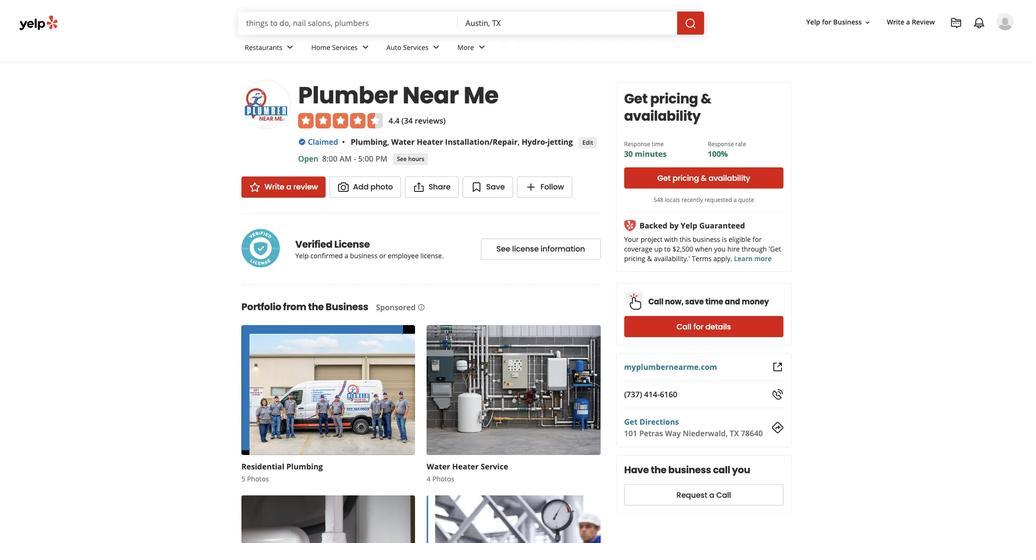 Task type: vqa. For each thing, say whether or not it's contained in the screenshot.
View business
no



Task type: describe. For each thing, give the bounding box(es) containing it.
up
[[655, 245, 663, 254]]

see license information
[[497, 244, 585, 255]]

projects image
[[951, 17, 963, 29]]

response rate 100%
[[708, 140, 747, 159]]

1 vertical spatial you
[[733, 463, 751, 477]]

see hours
[[397, 155, 425, 163]]

and
[[725, 296, 741, 307]]

0 vertical spatial heater
[[417, 137, 443, 147]]

a for review
[[286, 182, 292, 193]]

home services link
[[304, 35, 379, 63]]

16 info v2 image
[[418, 304, 426, 312]]

recently
[[682, 196, 704, 204]]

business inside your project with this business is eligible for coverage up to $2,500 when you hire through 'get pricing & availability.' terms apply.
[[693, 235, 721, 244]]

with
[[665, 235, 678, 244]]

548 locals recently requested a quote
[[654, 196, 755, 204]]

see for see license information
[[497, 244, 511, 255]]

home services
[[312, 43, 358, 52]]

service
[[481, 462, 509, 472]]

24 camera v2 image
[[338, 182, 349, 193]]

yelp inside "button"
[[807, 18, 821, 27]]

christina o. image
[[997, 13, 1015, 30]]

30
[[625, 149, 633, 159]]

or
[[380, 251, 386, 260]]

more link
[[450, 35, 496, 63]]

portfolio
[[242, 301, 281, 314]]

yelp for business
[[807, 18, 862, 27]]

business inside "button"
[[834, 18, 862, 27]]

24 chevron down v2 image
[[285, 42, 296, 53]]

am
[[340, 154, 352, 164]]

business inside verified license yelp confirmed a business or employee license.
[[350, 251, 378, 260]]

& inside button
[[701, 173, 707, 184]]

a inside verified license yelp confirmed a business or employee license.
[[345, 251, 348, 260]]

claimed
[[308, 137, 338, 147]]

call for call for details
[[677, 321, 692, 332]]

project
[[641, 235, 663, 244]]

user actions element
[[799, 12, 1028, 71]]

portfolio from the business
[[242, 301, 369, 314]]

response for 30
[[625, 140, 651, 148]]

0 vertical spatial &
[[701, 90, 712, 108]]

have the business call you
[[625, 463, 751, 477]]

details
[[706, 321, 731, 332]]

apply.
[[714, 254, 733, 263]]

your
[[625, 235, 639, 244]]

have
[[625, 463, 649, 477]]

yelp for business button
[[803, 14, 876, 31]]

auto services
[[387, 43, 429, 52]]

license
[[335, 238, 370, 251]]

5
[[242, 475, 245, 484]]

24 chevron down v2 image for home services
[[360, 42, 371, 53]]

tx
[[730, 428, 739, 439]]

sponsored
[[376, 302, 416, 313]]

when
[[696, 245, 713, 254]]

photos inside 'residential plumbing 5 photos'
[[247, 475, 269, 484]]

plumbing link
[[351, 137, 387, 147]]

request a call button
[[625, 485, 784, 506]]

write a review link
[[242, 177, 326, 198]]

none field near
[[466, 18, 670, 28]]

6160
[[660, 389, 678, 400]]

plumber
[[298, 79, 398, 112]]

business logo image
[[242, 80, 291, 129]]

plumber near me
[[298, 79, 499, 112]]

a left 'quote'
[[734, 196, 737, 204]]

open
[[298, 154, 319, 164]]

see hours link
[[393, 154, 429, 165]]

Find text field
[[246, 18, 450, 28]]

learn more
[[735, 254, 772, 263]]

more
[[755, 254, 772, 263]]

get inside get directions 101 petras way niederwald, tx 78640
[[625, 417, 638, 427]]

get directions link
[[625, 417, 679, 427]]

verified
[[296, 238, 333, 251]]

water inside water heater service 4 photos
[[427, 462, 451, 472]]

water heater service 4 photos
[[427, 462, 509, 484]]

write a review
[[265, 182, 318, 193]]

is
[[722, 235, 727, 244]]

share
[[429, 182, 451, 193]]

(34
[[402, 116, 413, 126]]

yelp for license
[[296, 251, 309, 260]]

4.4 star rating image
[[298, 113, 383, 129]]

by
[[670, 220, 679, 231]]

for for business
[[823, 18, 832, 27]]

time inside "response time 30 minutes"
[[652, 140, 664, 148]]

24 star v2 image
[[249, 182, 261, 193]]

residential
[[242, 462, 285, 472]]

0 horizontal spatial availability
[[625, 107, 701, 126]]

1 horizontal spatial the
[[651, 463, 667, 477]]

minutes
[[635, 149, 667, 159]]

now,
[[666, 296, 684, 307]]

a for review
[[907, 18, 911, 27]]

edit
[[583, 139, 594, 147]]

heater inside water heater service 4 photos
[[453, 462, 479, 472]]

your project with this business is eligible for coverage up to $2,500 when you hire through 'get pricing & availability.' terms apply.
[[625, 235, 782, 263]]

review
[[293, 182, 318, 193]]

write a review link
[[884, 14, 939, 31]]

save
[[487, 182, 505, 193]]

water heater installation/repair link
[[392, 137, 518, 147]]

more
[[458, 43, 474, 52]]

jetting
[[548, 137, 573, 147]]

(737)
[[625, 389, 643, 400]]

the inside the portfolio from the business element
[[308, 301, 324, 314]]

requested
[[705, 196, 733, 204]]

Near text field
[[466, 18, 670, 28]]

license.
[[421, 251, 444, 260]]

home
[[312, 43, 331, 52]]

4.4 (34 reviews)
[[389, 116, 446, 126]]

portfolio from the business element
[[226, 285, 607, 543]]

locals
[[665, 196, 681, 204]]

guaranteed
[[700, 220, 746, 231]]

photos inside water heater service 4 photos
[[433, 475, 455, 484]]

follow button
[[517, 177, 573, 198]]

hours
[[409, 155, 425, 163]]

2 vertical spatial business
[[669, 463, 712, 477]]



Task type: locate. For each thing, give the bounding box(es) containing it.
call for details button
[[625, 316, 784, 337]]

pricing inside your project with this business is eligible for coverage up to $2,500 when you hire through 'get pricing & availability.' terms apply.
[[625, 254, 646, 263]]

heater left service
[[453, 462, 479, 472]]

you up apply.
[[715, 245, 726, 254]]

reviews)
[[415, 116, 446, 126]]

1 horizontal spatial see
[[497, 244, 511, 255]]

backed by yelp guaranteed
[[640, 220, 746, 231]]

1 vertical spatial plumbing
[[287, 462, 323, 472]]

2 vertical spatial get
[[625, 417, 638, 427]]

see inside "button"
[[497, 244, 511, 255]]

&
[[701, 90, 712, 108], [701, 173, 707, 184], [648, 254, 653, 263]]

1 horizontal spatial none field
[[466, 18, 670, 28]]

for up through at the top right of the page
[[753, 235, 762, 244]]

auto
[[387, 43, 402, 52]]

0 horizontal spatial call
[[649, 296, 664, 307]]

photo
[[371, 182, 393, 193]]

24 chevron down v2 image inside more link
[[476, 42, 488, 53]]

2 horizontal spatial 24 chevron down v2 image
[[476, 42, 488, 53]]

for inside the yelp for business "button"
[[823, 18, 832, 27]]

search image
[[685, 18, 697, 29]]

0 horizontal spatial 24 chevron down v2 image
[[360, 42, 371, 53]]

notifications image
[[974, 17, 986, 29]]

1 vertical spatial get
[[658, 173, 671, 184]]

response inside "response time 30 minutes"
[[625, 140, 651, 148]]

0 vertical spatial you
[[715, 245, 726, 254]]

0 vertical spatial pricing
[[651, 90, 699, 108]]

1 horizontal spatial for
[[753, 235, 762, 244]]

heater down reviews)
[[417, 137, 443, 147]]

a
[[907, 18, 911, 27], [286, 182, 292, 193], [734, 196, 737, 204], [345, 251, 348, 260], [710, 490, 715, 501]]

1 horizontal spatial yelp
[[681, 220, 698, 231]]

24 chevron down v2 image inside the 'auto services' link
[[431, 42, 442, 53]]

to
[[665, 245, 671, 254]]

, up pm
[[387, 137, 390, 147]]

for inside your project with this business is eligible for coverage up to $2,500 when you hire through 'get pricing & availability.' terms apply.
[[753, 235, 762, 244]]

directions
[[640, 417, 679, 427]]

photos right the 4
[[433, 475, 455, 484]]

0 horizontal spatial response
[[625, 140, 651, 148]]

business categories element
[[237, 35, 1015, 63]]

0 horizontal spatial none field
[[246, 18, 450, 28]]

this
[[680, 235, 691, 244]]

2 vertical spatial &
[[648, 254, 653, 263]]

availability inside button
[[709, 173, 751, 184]]

business
[[693, 235, 721, 244], [350, 251, 378, 260], [669, 463, 712, 477]]

0 vertical spatial the
[[308, 301, 324, 314]]

1 horizontal spatial 24 chevron down v2 image
[[431, 42, 442, 53]]

1 horizontal spatial ,
[[518, 137, 520, 147]]

pricing inside button
[[673, 173, 699, 184]]

services right auto
[[403, 43, 429, 52]]

1 response from the left
[[625, 140, 651, 148]]

you inside your project with this business is eligible for coverage up to $2,500 when you hire through 'get pricing & availability.' terms apply.
[[715, 245, 726, 254]]

2 vertical spatial for
[[694, 321, 704, 332]]

get
[[625, 90, 648, 108], [658, 173, 671, 184], [625, 417, 638, 427]]

1 vertical spatial heater
[[453, 462, 479, 472]]

availability up "response time 30 minutes"
[[625, 107, 701, 126]]

hydro-
[[522, 137, 548, 147]]

1 vertical spatial business
[[326, 301, 369, 314]]

write for write a review
[[265, 182, 285, 193]]

for left details
[[694, 321, 704, 332]]

1 vertical spatial for
[[753, 235, 762, 244]]

24 add v2 image
[[525, 182, 537, 193]]

1 , from the left
[[387, 137, 390, 147]]

3 24 chevron down v2 image from the left
[[476, 42, 488, 53]]

2 24 chevron down v2 image from the left
[[431, 42, 442, 53]]

101
[[625, 428, 638, 439]]

services for auto services
[[403, 43, 429, 52]]

1 horizontal spatial response
[[708, 140, 734, 148]]

see for see hours
[[397, 155, 407, 163]]

edit button
[[579, 137, 597, 149]]

414-
[[645, 389, 660, 400]]

0 vertical spatial write
[[887, 18, 905, 27]]

request a call
[[677, 490, 732, 501]]

0 horizontal spatial photos
[[247, 475, 269, 484]]

1 vertical spatial pricing
[[673, 173, 699, 184]]

write right the 24 star v2 image
[[265, 182, 285, 193]]

you right call
[[733, 463, 751, 477]]

8:00
[[322, 154, 338, 164]]

1 horizontal spatial time
[[706, 296, 724, 307]]

1 vertical spatial see
[[497, 244, 511, 255]]

24 share v2 image
[[413, 182, 425, 193]]

1 vertical spatial call
[[677, 321, 692, 332]]

1 vertical spatial get pricing & availability
[[658, 173, 751, 184]]

1 vertical spatial &
[[701, 173, 707, 184]]

1 horizontal spatial availability
[[709, 173, 751, 184]]

the
[[308, 301, 324, 314], [651, 463, 667, 477]]

1 vertical spatial time
[[706, 296, 724, 307]]

niederwald,
[[683, 428, 728, 439]]

call inside call for details button
[[677, 321, 692, 332]]

add photo link
[[330, 177, 401, 198]]

24 phone v2 image
[[772, 389, 784, 400]]

2 horizontal spatial call
[[717, 490, 732, 501]]

availability
[[625, 107, 701, 126], [709, 173, 751, 184]]

get inside get pricing & availability button
[[658, 173, 671, 184]]

services for home services
[[332, 43, 358, 52]]

call
[[649, 296, 664, 307], [677, 321, 692, 332], [717, 490, 732, 501]]

0 horizontal spatial business
[[326, 301, 369, 314]]

photos
[[247, 475, 269, 484], [433, 475, 455, 484]]

2 services from the left
[[403, 43, 429, 52]]

information
[[541, 244, 585, 255]]

1 horizontal spatial call
[[677, 321, 692, 332]]

see left 'hours'
[[397, 155, 407, 163]]

write left the review
[[887, 18, 905, 27]]

get pricing & availability
[[625, 90, 712, 126], [658, 173, 751, 184]]

, left hydro-
[[518, 137, 520, 147]]

1 horizontal spatial heater
[[453, 462, 479, 472]]

plumbing up 5:00
[[351, 137, 387, 147]]

photos down residential
[[247, 475, 269, 484]]

license
[[512, 244, 539, 255]]

1 horizontal spatial plumbing
[[351, 137, 387, 147]]

0 vertical spatial business
[[834, 18, 862, 27]]

call down call
[[717, 490, 732, 501]]

services right home
[[332, 43, 358, 52]]

installation/repair
[[445, 137, 518, 147]]

1 vertical spatial availability
[[709, 173, 751, 184]]

residential plumbing 5 photos
[[242, 462, 323, 484]]

availability.'
[[654, 254, 691, 263]]

24 chevron down v2 image right auto services
[[431, 42, 442, 53]]

1 vertical spatial business
[[350, 251, 378, 260]]

time left the and
[[706, 296, 724, 307]]

plumbing right residential
[[287, 462, 323, 472]]

through
[[742, 245, 767, 254]]

16 claim filled v2 image
[[298, 138, 306, 146]]

0 horizontal spatial for
[[694, 321, 704, 332]]

save
[[686, 296, 704, 307]]

time up 'minutes'
[[652, 140, 664, 148]]

2 , from the left
[[518, 137, 520, 147]]

a inside button
[[710, 490, 715, 501]]

yelp inside verified license yelp confirmed a business or employee license.
[[296, 251, 309, 260]]

0 horizontal spatial time
[[652, 140, 664, 148]]

response inside response rate 100%
[[708, 140, 734, 148]]

(34 reviews) link
[[402, 116, 446, 126]]

0 vertical spatial get
[[625, 90, 648, 108]]

548
[[654, 196, 664, 204]]

1 horizontal spatial write
[[887, 18, 905, 27]]

response for 100%
[[708, 140, 734, 148]]

0 vertical spatial call
[[649, 296, 664, 307]]

0 horizontal spatial see
[[397, 155, 407, 163]]

add photo
[[353, 182, 393, 193]]

0 vertical spatial time
[[652, 140, 664, 148]]

24 chevron down v2 image right more
[[476, 42, 488, 53]]

2 vertical spatial pricing
[[625, 254, 646, 263]]

0 horizontal spatial plumbing
[[287, 462, 323, 472]]

business up the when
[[693, 235, 721, 244]]

24 chevron down v2 image for more
[[476, 42, 488, 53]]

0 horizontal spatial the
[[308, 301, 324, 314]]

0 horizontal spatial heater
[[417, 137, 443, 147]]

terms
[[692, 254, 712, 263]]

-
[[354, 154, 356, 164]]

& inside your project with this business is eligible for coverage up to $2,500 when you hire through 'get pricing & availability.' terms apply.
[[648, 254, 653, 263]]

confirmed
[[311, 251, 343, 260]]

0 horizontal spatial water
[[392, 137, 415, 147]]

business left or
[[350, 251, 378, 260]]

add
[[353, 182, 369, 193]]

business up request
[[669, 463, 712, 477]]

backed
[[640, 220, 668, 231]]

write for write a review
[[887, 18, 905, 27]]

24 directions v2 image
[[772, 422, 784, 434]]

get pricing & availability up "response time 30 minutes"
[[625, 90, 712, 126]]

0 horizontal spatial services
[[332, 43, 358, 52]]

write inside user actions element
[[887, 18, 905, 27]]

1 vertical spatial water
[[427, 462, 451, 472]]

get pricing & availability button
[[625, 167, 784, 189]]

a right request
[[710, 490, 715, 501]]

0 vertical spatial water
[[392, 137, 415, 147]]

None search field
[[239, 12, 707, 35]]

write
[[887, 18, 905, 27], [265, 182, 285, 193]]

0 horizontal spatial ,
[[387, 137, 390, 147]]

water up the 4
[[427, 462, 451, 472]]

1 horizontal spatial photos
[[433, 475, 455, 484]]

share button
[[405, 177, 459, 198]]

0 vertical spatial get pricing & availability
[[625, 90, 712, 126]]

1 horizontal spatial water
[[427, 462, 451, 472]]

verified license yelp confirmed a business or employee license.
[[296, 238, 444, 260]]

open 8:00 am - 5:00 pm
[[298, 154, 388, 164]]

for inside call for details button
[[694, 321, 704, 332]]

0 vertical spatial plumbing
[[351, 137, 387, 147]]

me
[[464, 79, 499, 112]]

2 horizontal spatial yelp
[[807, 18, 821, 27]]

a right confirmed
[[345, 251, 348, 260]]

1 services from the left
[[332, 43, 358, 52]]

1 vertical spatial yelp
[[681, 220, 698, 231]]

0 horizontal spatial yelp
[[296, 251, 309, 260]]

restaurants
[[245, 43, 283, 52]]

response up 100%
[[708, 140, 734, 148]]

time
[[652, 140, 664, 148], [706, 296, 724, 307]]

heater
[[417, 137, 443, 147], [453, 462, 479, 472]]

learn more link
[[735, 254, 772, 263]]

coverage
[[625, 245, 653, 254]]

availability up requested on the top of the page
[[709, 173, 751, 184]]

petras
[[640, 428, 663, 439]]

24 chevron down v2 image for auto services
[[431, 42, 442, 53]]

the right the 'have'
[[651, 463, 667, 477]]

16 chevron down v2 image
[[864, 19, 872, 26]]

response up 30
[[625, 140, 651, 148]]

4
[[427, 475, 431, 484]]

write a review
[[887, 18, 936, 27]]

24 chevron down v2 image left auto
[[360, 42, 371, 53]]

24 external link v2 image
[[772, 361, 784, 373]]

none field find
[[246, 18, 450, 28]]

way
[[665, 428, 681, 439]]

1 horizontal spatial services
[[403, 43, 429, 52]]

a left the review
[[907, 18, 911, 27]]

myplumbernearme.com
[[625, 362, 718, 373]]

4.4
[[389, 116, 400, 126]]

eligible
[[729, 235, 751, 244]]

see left license
[[497, 244, 511, 255]]

0 vertical spatial business
[[693, 235, 721, 244]]

1 horizontal spatial you
[[733, 463, 751, 477]]

(737) 414-6160
[[625, 389, 678, 400]]

call
[[713, 463, 731, 477]]

2 none field from the left
[[466, 18, 670, 28]]

0 vertical spatial for
[[823, 18, 832, 27]]

call for details
[[677, 321, 731, 332]]

the right from
[[308, 301, 324, 314]]

water up the see hours
[[392, 137, 415, 147]]

plumbing inside 'residential plumbing 5 photos'
[[287, 462, 323, 472]]

yelp for by
[[681, 220, 698, 231]]

0 vertical spatial see
[[397, 155, 407, 163]]

save button
[[463, 177, 513, 198]]

you
[[715, 245, 726, 254], [733, 463, 751, 477]]

2 vertical spatial yelp
[[296, 251, 309, 260]]

near
[[403, 79, 459, 112]]

1 vertical spatial the
[[651, 463, 667, 477]]

2 horizontal spatial for
[[823, 18, 832, 27]]

a for call
[[710, 490, 715, 501]]

0 horizontal spatial write
[[265, 182, 285, 193]]

24 save outline v2 image
[[471, 182, 483, 193]]

call inside request a call button
[[717, 490, 732, 501]]

0 horizontal spatial you
[[715, 245, 726, 254]]

a left review
[[286, 182, 292, 193]]

24 chevron down v2 image
[[360, 42, 371, 53], [431, 42, 442, 53], [476, 42, 488, 53]]

call for call now, save time and money
[[649, 296, 664, 307]]

None field
[[246, 18, 450, 28], [466, 18, 670, 28]]

2 vertical spatial call
[[717, 490, 732, 501]]

0 vertical spatial yelp
[[807, 18, 821, 27]]

call down now,
[[677, 321, 692, 332]]

call left now,
[[649, 296, 664, 307]]

1 vertical spatial write
[[265, 182, 285, 193]]

2 response from the left
[[708, 140, 734, 148]]

24 chevron down v2 image inside "home services" link
[[360, 42, 371, 53]]

0 vertical spatial availability
[[625, 107, 701, 126]]

get pricing & availability inside button
[[658, 173, 751, 184]]

1 horizontal spatial business
[[834, 18, 862, 27]]

1 24 chevron down v2 image from the left
[[360, 42, 371, 53]]

for for details
[[694, 321, 704, 332]]

2 photos from the left
[[433, 475, 455, 484]]

1 photos from the left
[[247, 475, 269, 484]]

get pricing & availability up '548 locals recently requested a quote' on the right of the page
[[658, 173, 751, 184]]

request
[[677, 490, 708, 501]]

for left 16 chevron down v2 image
[[823, 18, 832, 27]]

1 none field from the left
[[246, 18, 450, 28]]

learn
[[735, 254, 753, 263]]

'get
[[769, 245, 782, 254]]



